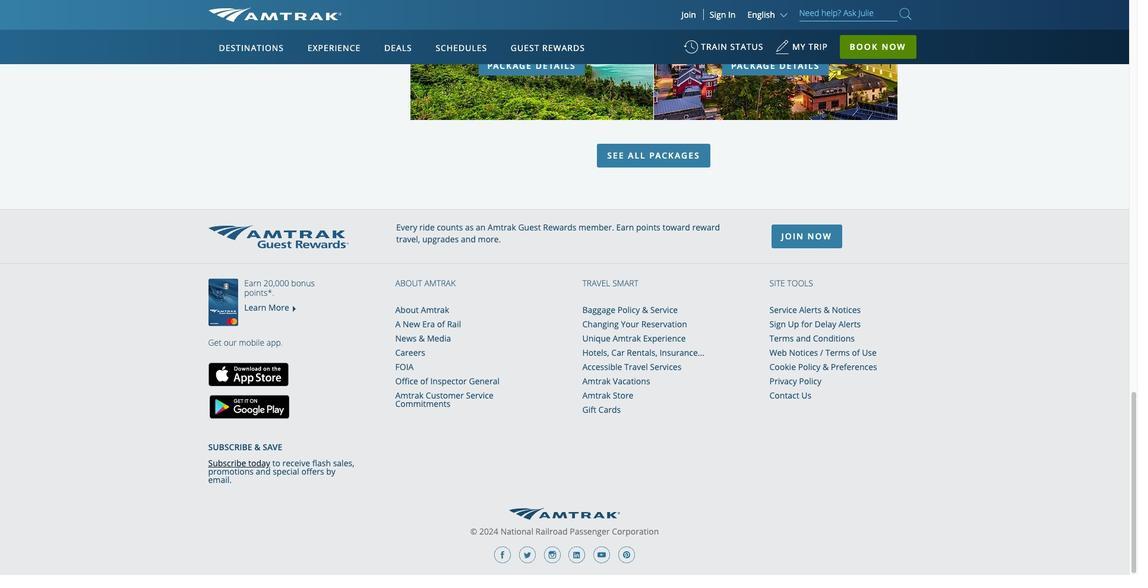 Task type: vqa. For each thing, say whether or not it's contained in the screenshot.
the several
no



Task type: locate. For each thing, give the bounding box(es) containing it.
join inside 'banner'
[[682, 9, 696, 20]]

earn left points in the top right of the page
[[616, 222, 634, 233]]

2024
[[479, 526, 499, 537]]

get
[[208, 337, 222, 348]]

member.
[[579, 222, 614, 233]]

0 vertical spatial join
[[682, 9, 696, 20]]

0 horizontal spatial experience
[[308, 42, 361, 53]]

0 horizontal spatial package details
[[487, 60, 576, 71]]

1 horizontal spatial join
[[782, 231, 804, 242]]

car
[[612, 347, 625, 358]]

policy up us
[[799, 376, 822, 387]]

travel up vacations
[[624, 361, 648, 373]]

terms down conditions
[[826, 347, 850, 358]]

1 horizontal spatial experience
[[643, 333, 686, 344]]

amtrak on instagram image
[[544, 547, 561, 563]]

gift
[[583, 404, 596, 416]]

amtrak up gift cards link
[[583, 390, 611, 401]]

service up up at the right bottom of page
[[770, 304, 797, 316]]

2 horizontal spatial of
[[852, 347, 860, 358]]

of right office on the left bottom of the page
[[420, 376, 428, 387]]

of
[[437, 319, 445, 330], [852, 347, 860, 358], [420, 376, 428, 387]]

1 horizontal spatial terms
[[826, 347, 850, 358]]

earn left 20,000
[[244, 278, 261, 289]]

0 horizontal spatial alerts
[[799, 304, 822, 316]]

&
[[642, 304, 648, 316], [824, 304, 830, 316], [419, 333, 425, 344], [823, 361, 829, 373], [254, 442, 261, 453]]

0 horizontal spatial package details link
[[479, 57, 585, 76]]

media
[[427, 333, 451, 344]]

2 about from the top
[[395, 304, 419, 316]]

2 horizontal spatial service
[[770, 304, 797, 316]]

to receive flash sales, promotions and special offers by email.
[[208, 458, 354, 486]]

& down a new era of rail link
[[419, 333, 425, 344]]

sales,
[[333, 458, 354, 469]]

my
[[793, 41, 806, 52]]

of left the use
[[852, 347, 860, 358]]

1 vertical spatial terms
[[826, 347, 850, 358]]

join for join
[[682, 9, 696, 20]]

0 vertical spatial earn
[[616, 222, 634, 233]]

details down my
[[780, 60, 820, 71]]

book
[[850, 41, 879, 52]]

2 vertical spatial policy
[[799, 376, 822, 387]]

details
[[536, 60, 576, 71], [780, 60, 820, 71]]

and inside to receive flash sales, promotions and special offers by email.
[[256, 466, 271, 477]]

1 horizontal spatial service
[[650, 304, 678, 316]]

amtrak image up destinations
[[208, 8, 341, 22]]

0 vertical spatial policy
[[618, 304, 640, 316]]

banner containing join
[[0, 0, 1129, 274]]

sign
[[710, 9, 726, 20], [770, 319, 786, 330]]

banner
[[0, 0, 1129, 274]]

0 horizontal spatial details
[[536, 60, 576, 71]]

0 vertical spatial terms
[[770, 333, 794, 344]]

sign inside service alerts & notices sign up for delay alerts terms and conditions web notices / terms of use cookie policy & preferences privacy policy contact us
[[770, 319, 786, 330]]

1 vertical spatial earn
[[244, 278, 261, 289]]

tools
[[787, 278, 813, 289]]

book now button
[[840, 35, 916, 59]]

destinations button
[[214, 31, 289, 65]]

1 horizontal spatial package details link
[[722, 57, 829, 76]]

2 package details link from the left
[[722, 57, 829, 76]]

passenger
[[570, 526, 610, 537]]

join
[[682, 9, 696, 20], [782, 231, 804, 242]]

about amtrak a new era of rail news & media careers foia office of inspector general amtrak customer service commitments
[[395, 304, 500, 410]]

unique amtrak experience link
[[583, 333, 686, 344]]

subscribe today
[[208, 458, 270, 469]]

and down the for
[[796, 333, 811, 344]]

join inside join now "link"
[[782, 231, 804, 242]]

0 vertical spatial about
[[395, 278, 422, 289]]

about inside 'about amtrak a new era of rail news & media careers foia office of inspector general amtrak customer service commitments'
[[395, 304, 419, 316]]

0 horizontal spatial service
[[466, 390, 494, 401]]

0 horizontal spatial notices
[[789, 347, 818, 358]]

1 horizontal spatial notices
[[832, 304, 861, 316]]

sign left in
[[710, 9, 726, 20]]

vacations
[[613, 376, 650, 387]]

package details down guest rewards
[[487, 60, 576, 71]]

alerts up the for
[[799, 304, 822, 316]]

earn
[[616, 222, 634, 233], [244, 278, 261, 289]]

1 horizontal spatial package
[[731, 60, 776, 71]]

policy up your
[[618, 304, 640, 316]]

0 vertical spatial alerts
[[799, 304, 822, 316]]

1 vertical spatial rewards
[[543, 222, 577, 233]]

1 horizontal spatial amtrak image
[[509, 508, 620, 520]]

0 vertical spatial and
[[461, 234, 476, 245]]

1 horizontal spatial earn
[[616, 222, 634, 233]]

service
[[650, 304, 678, 316], [770, 304, 797, 316], [466, 390, 494, 401]]

rail
[[447, 319, 461, 330]]

0 horizontal spatial sign
[[710, 9, 726, 20]]

and inside the every ride counts as an amtrak guest rewards member. earn points toward reward travel, upgrades and more.
[[461, 234, 476, 245]]

notices down terms and conditions link
[[789, 347, 818, 358]]

/
[[820, 347, 823, 358]]

careers link
[[395, 347, 425, 358]]

footer
[[0, 209, 1129, 575], [208, 419, 360, 486]]

policy
[[618, 304, 640, 316], [798, 361, 821, 373], [799, 376, 822, 387]]

email.
[[208, 474, 232, 486]]

package details for second package details 'link' from the right
[[487, 60, 576, 71]]

as
[[465, 222, 474, 233]]

accessible travel services link
[[583, 361, 682, 373]]

1 horizontal spatial sign
[[770, 319, 786, 330]]

0 vertical spatial amtrak image
[[208, 8, 341, 22]]

by
[[326, 466, 336, 477]]

your
[[621, 319, 639, 330]]

cards
[[599, 404, 621, 416]]

package details for 2nd package details 'link'
[[731, 60, 820, 71]]

2 vertical spatial of
[[420, 376, 428, 387]]

1 vertical spatial experience
[[643, 333, 686, 344]]

1 vertical spatial of
[[852, 347, 860, 358]]

alerts up conditions
[[839, 319, 861, 330]]

0 vertical spatial experience
[[308, 42, 361, 53]]

rewards
[[542, 42, 585, 53], [543, 222, 577, 233]]

conditions
[[813, 333, 855, 344]]

1 package details link from the left
[[479, 57, 585, 76]]

2 package details from the left
[[731, 60, 820, 71]]

0 vertical spatial notices
[[832, 304, 861, 316]]

amtrak image
[[208, 8, 341, 22], [509, 508, 620, 520]]

of inside service alerts & notices sign up for delay alerts terms and conditions web notices / terms of use cookie policy & preferences privacy policy contact us
[[852, 347, 860, 358]]

about for about amtrak
[[395, 278, 422, 289]]

terms
[[770, 333, 794, 344], [826, 347, 850, 358]]

0 horizontal spatial travel
[[583, 278, 610, 289]]

now
[[808, 231, 832, 242]]

amtrak on linkedin image
[[569, 547, 585, 563]]

get our mobile app.
[[208, 337, 283, 348]]

about amtrak
[[395, 278, 456, 289]]

of right era
[[437, 319, 445, 330]]

service up reservation
[[650, 304, 678, 316]]

1 vertical spatial about
[[395, 304, 419, 316]]

amtrak up more.
[[488, 222, 516, 233]]

1 vertical spatial travel
[[624, 361, 648, 373]]

amtrak guest rewards preferred mastercard image
[[208, 279, 244, 326]]

travel inside baggage policy & service changing your reservation unique amtrak experience hotels, car rentals, insurance... accessible travel services amtrak vacations amtrak store gift cards
[[624, 361, 648, 373]]

2 horizontal spatial and
[[796, 333, 811, 344]]

about up new
[[395, 304, 419, 316]]

reservation
[[641, 319, 687, 330]]

notices
[[832, 304, 861, 316], [789, 347, 818, 358]]

1 vertical spatial amtrak image
[[509, 508, 620, 520]]

amtrak on twitter image
[[519, 547, 536, 563]]

2 vertical spatial and
[[256, 466, 271, 477]]

sign up for delay alerts link
[[770, 319, 861, 330]]

travel,
[[396, 234, 420, 245]]

and
[[461, 234, 476, 245], [796, 333, 811, 344], [256, 466, 271, 477]]

1 vertical spatial alerts
[[839, 319, 861, 330]]

guest
[[511, 42, 540, 53], [518, 222, 541, 233]]

amtrak image up © 2024 national railroad passenger corporation
[[509, 508, 620, 520]]

and left to
[[256, 466, 271, 477]]

package details link down guest rewards
[[479, 57, 585, 76]]

1 vertical spatial join
[[782, 231, 804, 242]]

package details down my
[[731, 60, 820, 71]]

package details link down my
[[722, 57, 829, 76]]

receive
[[283, 458, 310, 469]]

1 vertical spatial guest
[[518, 222, 541, 233]]

0 horizontal spatial package
[[487, 60, 532, 71]]

now
[[882, 41, 906, 52]]

1 vertical spatial and
[[796, 333, 811, 344]]

site tools
[[770, 278, 813, 289]]

1 vertical spatial sign
[[770, 319, 786, 330]]

application
[[252, 99, 538, 266]]

1 horizontal spatial and
[[461, 234, 476, 245]]

footer containing every ride counts as an amtrak guest rewards member. earn points toward reward travel, upgrades and more.
[[0, 209, 1129, 575]]

amtrak guest rewards image
[[208, 225, 349, 248]]

0 vertical spatial of
[[437, 319, 445, 330]]

foia link
[[395, 361, 414, 373]]

amtrak store link
[[583, 390, 634, 401]]

& up the changing your reservation link
[[642, 304, 648, 316]]

bonus
[[291, 278, 315, 289]]

package down guest rewards
[[487, 60, 532, 71]]

unique
[[583, 333, 611, 344]]

service alerts & notices link
[[770, 304, 861, 316]]

and down as
[[461, 234, 476, 245]]

0 horizontal spatial join
[[682, 9, 696, 20]]

join now
[[782, 231, 832, 242]]

guest rewards
[[511, 42, 585, 53]]

see
[[607, 150, 625, 161]]

rewards inside popup button
[[542, 42, 585, 53]]

about up about amtrak link
[[395, 278, 422, 289]]

amtrak up era
[[421, 304, 449, 316]]

sign left up at the right bottom of page
[[770, 319, 786, 330]]

package
[[487, 60, 532, 71], [731, 60, 776, 71]]

experience inside baggage policy & service changing your reservation unique amtrak experience hotels, car rentals, insurance... accessible travel services amtrak vacations amtrak store gift cards
[[643, 333, 686, 344]]

1 package details from the left
[[487, 60, 576, 71]]

© 2024 national railroad passenger corporation
[[470, 526, 659, 537]]

policy down /
[[798, 361, 821, 373]]

an
[[476, 222, 486, 233]]

a
[[395, 319, 401, 330]]

sign in
[[710, 9, 736, 20]]

travel up baggage
[[583, 278, 610, 289]]

1 about from the top
[[395, 278, 422, 289]]

service down general
[[466, 390, 494, 401]]

0 horizontal spatial earn
[[244, 278, 261, 289]]

join left now
[[782, 231, 804, 242]]

web notices / terms of use link
[[770, 347, 877, 358]]

0 vertical spatial guest
[[511, 42, 540, 53]]

app.
[[267, 337, 283, 348]]

details down guest rewards
[[536, 60, 576, 71]]

1 horizontal spatial details
[[780, 60, 820, 71]]

2 details from the left
[[780, 60, 820, 71]]

delay
[[815, 319, 837, 330]]

baggage policy & service link
[[583, 304, 678, 316]]

package down status
[[731, 60, 776, 71]]

web
[[770, 347, 787, 358]]

office
[[395, 376, 418, 387]]

package details
[[487, 60, 576, 71], [731, 60, 820, 71]]

notices up the delay
[[832, 304, 861, 316]]

insurance...
[[660, 347, 705, 358]]

join left sign in at the top of page
[[682, 9, 696, 20]]

& up the delay
[[824, 304, 830, 316]]

terms up web
[[770, 333, 794, 344]]

0 horizontal spatial and
[[256, 466, 271, 477]]

1 horizontal spatial package details
[[731, 60, 820, 71]]

footer containing subscribe & save
[[208, 419, 360, 486]]

1 horizontal spatial travel
[[624, 361, 648, 373]]

0 vertical spatial sign
[[710, 9, 726, 20]]

0 vertical spatial rewards
[[542, 42, 585, 53]]

application inside 'banner'
[[252, 99, 538, 266]]



Task type: describe. For each thing, give the bounding box(es) containing it.
changing
[[583, 319, 619, 330]]

privacy policy link
[[770, 376, 822, 387]]

my trip button
[[775, 36, 828, 65]]

and inside service alerts & notices sign up for delay alerts terms and conditions web notices / terms of use cookie policy & preferences privacy policy contact us
[[796, 333, 811, 344]]

book now
[[850, 41, 906, 52]]

travel smart
[[583, 278, 639, 289]]

about for about amtrak a new era of rail news & media careers foia office of inspector general amtrak customer service commitments
[[395, 304, 419, 316]]

amtrak down accessible
[[583, 376, 611, 387]]

counts
[[437, 222, 463, 233]]

train status
[[701, 41, 764, 52]]

earn inside the every ride counts as an amtrak guest rewards member. earn points toward reward travel, upgrades and more.
[[616, 222, 634, 233]]

a new era of rail link
[[395, 319, 461, 330]]

customer
[[426, 390, 464, 401]]

amtrak inside the every ride counts as an amtrak guest rewards member. earn points toward reward travel, upgrades and more.
[[488, 222, 516, 233]]

foia
[[395, 361, 414, 373]]

service inside service alerts & notices sign up for delay alerts terms and conditions web notices / terms of use cookie policy & preferences privacy policy contact us
[[770, 304, 797, 316]]

points
[[636, 222, 661, 233]]

every
[[396, 222, 417, 233]]

amtrak on youtube image
[[593, 547, 610, 563]]

amtrak down your
[[613, 333, 641, 344]]

1 horizontal spatial of
[[437, 319, 445, 330]]

pinterest image
[[618, 547, 635, 563]]

accessible
[[583, 361, 622, 373]]

rewards inside the every ride counts as an amtrak guest rewards member. earn points toward reward travel, upgrades and more.
[[543, 222, 577, 233]]

amtrak on facebook image
[[495, 547, 511, 563]]

deals
[[384, 42, 412, 53]]

experience inside popup button
[[308, 42, 361, 53]]

site
[[770, 278, 785, 289]]

trip
[[809, 41, 828, 52]]

amtrak up about amtrak link
[[424, 278, 456, 289]]

packages
[[650, 150, 700, 161]]

careers
[[395, 347, 425, 358]]

search icon image
[[900, 6, 912, 22]]

hotels, car rentals, insurance... link
[[583, 347, 705, 358]]

earn inside earn 20,000 bonus points*. learn more
[[244, 278, 261, 289]]

promotions
[[208, 466, 254, 477]]

save
[[263, 442, 282, 453]]

era
[[422, 319, 435, 330]]

1 vertical spatial notices
[[789, 347, 818, 358]]

Please enter your search item search field
[[799, 6, 897, 21]]

amtrak down office on the left bottom of the page
[[395, 390, 424, 401]]

offers
[[301, 466, 324, 477]]

preferences
[[831, 361, 877, 373]]

reward
[[692, 222, 720, 233]]

smart
[[613, 278, 639, 289]]

& down web notices / terms of use link
[[823, 361, 829, 373]]

english
[[748, 9, 775, 20]]

services
[[650, 361, 682, 373]]

railroad
[[536, 526, 568, 537]]

guest inside popup button
[[511, 42, 540, 53]]

0 vertical spatial travel
[[583, 278, 610, 289]]

amtrak customer service commitments link
[[395, 390, 494, 410]]

experience button
[[303, 31, 366, 65]]

sign inside 'banner'
[[710, 9, 726, 20]]

2 package from the left
[[731, 60, 776, 71]]

subscribe
[[208, 458, 246, 469]]

new
[[403, 319, 420, 330]]

20,000
[[264, 278, 289, 289]]

up
[[788, 319, 799, 330]]

our
[[224, 337, 237, 348]]

store
[[613, 390, 634, 401]]

every ride counts as an amtrak guest rewards member. earn points toward reward travel, upgrades and more.
[[396, 222, 720, 245]]

0 horizontal spatial of
[[420, 376, 428, 387]]

join for join now
[[782, 231, 804, 242]]

privacy
[[770, 376, 797, 387]]

special
[[273, 466, 299, 477]]

earn 20,000 bonus points*. learn more
[[244, 278, 315, 313]]

service inside 'about amtrak a new era of rail news & media careers foia office of inspector general amtrak customer service commitments'
[[466, 390, 494, 401]]

1 package from the left
[[487, 60, 532, 71]]

regions map image
[[252, 99, 538, 266]]

schedules link
[[431, 30, 492, 64]]

0 horizontal spatial terms
[[770, 333, 794, 344]]

us
[[802, 390, 812, 401]]

corporation
[[612, 526, 659, 537]]

& left save
[[254, 442, 261, 453]]

©
[[470, 526, 477, 537]]

secondary navigation
[[208, 0, 386, 191]]

1 details from the left
[[536, 60, 576, 71]]

guest rewards button
[[506, 31, 590, 65]]

flash
[[312, 458, 331, 469]]

cookie policy & preferences link
[[770, 361, 877, 373]]

ride
[[419, 222, 435, 233]]

rentals,
[[627, 347, 658, 358]]

upgrades
[[422, 234, 459, 245]]

to
[[272, 458, 280, 469]]

more
[[269, 302, 289, 313]]

subscribe today link
[[208, 458, 270, 469]]

baggage policy & service changing your reservation unique amtrak experience hotels, car rentals, insurance... accessible travel services amtrak vacations amtrak store gift cards
[[583, 304, 705, 416]]

news
[[395, 333, 417, 344]]

commitments
[[395, 398, 451, 410]]

subscribe & save
[[208, 442, 282, 453]]

service alerts & notices sign up for delay alerts terms and conditions web notices / terms of use cookie policy & preferences privacy policy contact us
[[770, 304, 877, 401]]

& inside baggage policy & service changing your reservation unique amtrak experience hotels, car rentals, insurance... accessible travel services amtrak vacations amtrak store gift cards
[[642, 304, 648, 316]]

join now link
[[771, 225, 842, 249]]

train status link
[[684, 36, 764, 65]]

mobile
[[239, 337, 264, 348]]

join button
[[675, 9, 704, 20]]

deals button
[[380, 31, 417, 65]]

inspector
[[430, 376, 467, 387]]

guest inside the every ride counts as an amtrak guest rewards member. earn points toward reward travel, upgrades and more.
[[518, 222, 541, 233]]

0 horizontal spatial amtrak image
[[208, 8, 341, 22]]

english button
[[748, 9, 790, 20]]

& inside 'about amtrak a new era of rail news & media careers foia office of inspector general amtrak customer service commitments'
[[419, 333, 425, 344]]

about amtrak link
[[395, 304, 449, 316]]

1 vertical spatial policy
[[798, 361, 821, 373]]

gift cards link
[[583, 404, 621, 416]]

status
[[730, 41, 764, 52]]

policy inside baggage policy & service changing your reservation unique amtrak experience hotels, car rentals, insurance... accessible travel services amtrak vacations amtrak store gift cards
[[618, 304, 640, 316]]

points*.
[[244, 287, 274, 298]]

service inside baggage policy & service changing your reservation unique amtrak experience hotels, car rentals, insurance... accessible travel services amtrak vacations amtrak store gift cards
[[650, 304, 678, 316]]

learn more link
[[244, 302, 289, 313]]

contact
[[770, 390, 800, 401]]

cookie
[[770, 361, 796, 373]]

1 horizontal spatial alerts
[[839, 319, 861, 330]]



